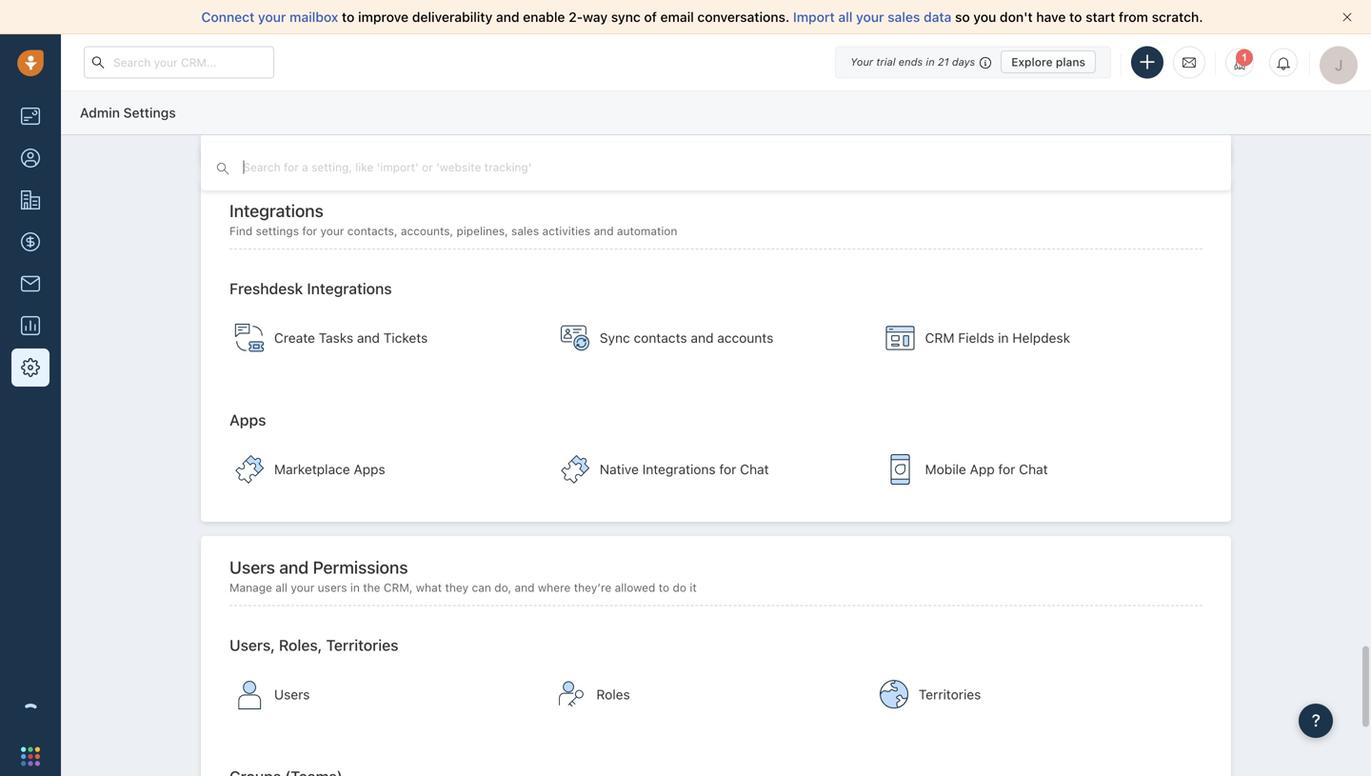 Task type: describe. For each thing, give the bounding box(es) containing it.
close image
[[1343, 12, 1353, 22]]

accounts
[[718, 330, 774, 346]]

do
[[673, 581, 687, 595]]

do,
[[495, 581, 512, 595]]

create roles with specific permissions, assign users to them image
[[557, 680, 587, 710]]

it
[[690, 581, 697, 595]]

create tasks and tickets
[[274, 330, 428, 346]]

data
[[924, 9, 952, 25]]

21
[[938, 56, 949, 68]]

explore plans link
[[1001, 50, 1096, 73]]

integrations find settings for your contacts, accounts, pipelines, sales activities and automation
[[230, 200, 678, 238]]

connect your mailbox to improve deliverability and enable 2-way sync of email conversations. import all your sales data so you don't have to start from scratch.
[[201, 9, 1204, 25]]

collaborate with teams using tasks or convert conversations to support tickets in freshdesk image
[[234, 323, 265, 353]]

way
[[583, 9, 608, 25]]

find
[[230, 224, 253, 238]]

sync
[[611, 9, 641, 25]]

users link
[[225, 662, 542, 728]]

accounts,
[[401, 224, 454, 238]]

roles
[[597, 687, 630, 703]]

marketplace apps link
[[225, 436, 542, 503]]

admin settings
[[80, 105, 176, 120]]

1
[[1242, 51, 1248, 63]]

tasks
[[319, 330, 354, 346]]

plans
[[1056, 55, 1086, 69]]

roles,
[[279, 637, 322, 655]]

connect
[[201, 9, 255, 25]]

1 horizontal spatial apps
[[354, 461, 385, 477]]

your inside integrations find settings for your contacts, accounts, pipelines, sales activities and automation
[[321, 224, 344, 238]]

manage
[[230, 581, 272, 595]]

they're
[[574, 581, 612, 595]]

helpdesk
[[1013, 330, 1071, 346]]

and right tasks
[[357, 330, 380, 346]]

your
[[851, 56, 874, 68]]

send email image
[[1183, 55, 1196, 70]]

create
[[274, 330, 315, 346]]

0 horizontal spatial territories
[[326, 637, 399, 655]]

freshworks switcher image
[[21, 747, 40, 766]]

automation
[[617, 224, 678, 238]]

mobile app for chat
[[926, 461, 1048, 477]]

your inside users and permissions manage all your users in the crm, what they can do, and where they're allowed to do it
[[291, 581, 315, 595]]

all inside users and permissions manage all your users in the crm, what they can do, and where they're allowed to do it
[[276, 581, 288, 595]]

users
[[318, 581, 347, 595]]

where
[[538, 581, 571, 595]]

your left the mailbox
[[258, 9, 286, 25]]

your trial ends in 21 days
[[851, 56, 976, 68]]

have
[[1037, 9, 1066, 25]]

sync
[[600, 330, 630, 346]]

freshdesk
[[230, 280, 303, 298]]

in inside users and permissions manage all your users in the crm, what they can do, and where they're allowed to do it
[[350, 581, 360, 595]]

sales inside integrations find settings for your contacts, accounts, pipelines, sales activities and automation
[[512, 224, 539, 238]]

crm fields in helpdesk
[[926, 330, 1071, 346]]

settings
[[123, 105, 176, 120]]

native
[[600, 461, 639, 477]]

crm
[[926, 330, 955, 346]]

0 horizontal spatial to
[[342, 9, 355, 25]]

conversations.
[[698, 9, 790, 25]]

ends
[[899, 56, 923, 68]]

connect your apps to your account via the marketplace image
[[234, 454, 265, 485]]

users, roles, territories
[[230, 637, 399, 655]]

sync contacts and accounts
[[600, 330, 774, 346]]

create tasks and tickets link
[[225, 305, 542, 372]]

marketplace
[[274, 461, 350, 477]]

crm,
[[384, 581, 413, 595]]

mobile
[[926, 461, 967, 477]]

your up your
[[856, 9, 884, 25]]

permissions
[[313, 557, 408, 578]]

and left permissions
[[279, 557, 309, 578]]

users for users and permissions manage all your users in the crm, what they can do, and where they're allowed to do it
[[230, 557, 275, 578]]

activities
[[542, 224, 591, 238]]

1 horizontal spatial all
[[839, 9, 853, 25]]

deliverability
[[412, 9, 493, 25]]

territories link
[[870, 662, 1187, 728]]

contacts
[[634, 330, 687, 346]]

import
[[793, 9, 835, 25]]

native integrations for chat
[[600, 461, 769, 477]]

trial
[[877, 56, 896, 68]]

native integrations for chat link
[[550, 436, 868, 503]]

integrations for freshdesk
[[307, 280, 392, 298]]

pipelines,
[[457, 224, 508, 238]]

put users in territories to auto-assign records to them image
[[879, 680, 910, 710]]

1 link
[[1226, 48, 1255, 77]]



Task type: vqa. For each thing, say whether or not it's contained in the screenshot.
Meeting within widgetz.io (sample) dialog
no



Task type: locate. For each thing, give the bounding box(es) containing it.
mobile app for chat link
[[876, 436, 1194, 503]]

1 vertical spatial sales
[[512, 224, 539, 238]]

1 horizontal spatial territories
[[919, 687, 982, 703]]

you
[[974, 9, 997, 25]]

in left "21"
[[926, 56, 935, 68]]

0 horizontal spatial in
[[350, 581, 360, 595]]

integrate key apps quickly without getting on marketplace image
[[560, 454, 590, 485]]

0 horizontal spatial all
[[276, 581, 288, 595]]

to inside users and permissions manage all your users in the crm, what they can do, and where they're allowed to do it
[[659, 581, 670, 595]]

to left start
[[1070, 9, 1083, 25]]

1 horizontal spatial chat
[[1019, 461, 1048, 477]]

and right contacts
[[691, 330, 714, 346]]

app
[[970, 461, 995, 477]]

admin
[[80, 105, 120, 120]]

of
[[644, 9, 657, 25]]

for
[[302, 224, 317, 238], [720, 461, 737, 477], [999, 461, 1016, 477]]

in
[[926, 56, 935, 68], [998, 330, 1009, 346], [350, 581, 360, 595]]

territories right put users in territories to auto-assign records to them image
[[919, 687, 982, 703]]

sync contacts and accounts between your crm and freshdesk image
[[560, 323, 590, 353]]

1 horizontal spatial for
[[720, 461, 737, 477]]

and right do,
[[515, 581, 535, 595]]

all right import
[[839, 9, 853, 25]]

chat inside native integrations for chat link
[[740, 461, 769, 477]]

2 vertical spatial integrations
[[643, 461, 716, 477]]

all right manage
[[276, 581, 288, 595]]

users,
[[230, 637, 275, 655]]

0 horizontal spatial for
[[302, 224, 317, 238]]

integrations
[[230, 200, 324, 221], [307, 280, 392, 298], [643, 461, 716, 477]]

what
[[416, 581, 442, 595]]

2 vertical spatial in
[[350, 581, 360, 595]]

allowed
[[615, 581, 656, 595]]

1 chat from the left
[[740, 461, 769, 477]]

users for users
[[274, 687, 310, 703]]

0 vertical spatial apps
[[230, 411, 266, 429]]

apps right marketplace
[[354, 461, 385, 477]]

marketplace apps
[[274, 461, 385, 477]]

0 vertical spatial users
[[230, 557, 275, 578]]

users right add users, edit their information, deactivate them from the account icon at the left bottom
[[274, 687, 310, 703]]

for for native integrations for chat
[[720, 461, 737, 477]]

1 vertical spatial all
[[276, 581, 288, 595]]

they
[[445, 581, 469, 595]]

import all your sales data link
[[793, 9, 955, 25]]

2-
[[569, 9, 583, 25]]

your
[[258, 9, 286, 25], [856, 9, 884, 25], [321, 224, 344, 238], [291, 581, 315, 595]]

add users, edit their information, deactivate them from the account image
[[234, 680, 265, 710]]

sales left 'data'
[[888, 9, 921, 25]]

to
[[342, 9, 355, 25], [1070, 9, 1083, 25], [659, 581, 670, 595]]

email
[[661, 9, 694, 25]]

for for mobile app for chat
[[999, 461, 1016, 477]]

integrations inside integrations find settings for your contacts, accounts, pipelines, sales activities and automation
[[230, 200, 324, 221]]

0 vertical spatial all
[[839, 9, 853, 25]]

1 horizontal spatial to
[[659, 581, 670, 595]]

integrations up create tasks and tickets at top left
[[307, 280, 392, 298]]

1 vertical spatial territories
[[919, 687, 982, 703]]

territories up users 'link'
[[326, 637, 399, 655]]

explore
[[1012, 55, 1053, 69]]

don't
[[1000, 9, 1033, 25]]

improve
[[358, 9, 409, 25]]

0 vertical spatial integrations
[[230, 200, 324, 221]]

2 chat from the left
[[1019, 461, 1048, 477]]

in left the
[[350, 581, 360, 595]]

0 horizontal spatial chat
[[740, 461, 769, 477]]

in right fields
[[998, 330, 1009, 346]]

Search for a setting, like 'import' or 'website tracking' text field
[[241, 158, 641, 176]]

0 vertical spatial sales
[[888, 9, 921, 25]]

1 vertical spatial apps
[[354, 461, 385, 477]]

sales left activities
[[512, 224, 539, 238]]

scratch.
[[1152, 9, 1204, 25]]

roles link
[[547, 662, 865, 728]]

can
[[472, 581, 491, 595]]

1 horizontal spatial sales
[[888, 9, 921, 25]]

so
[[955, 9, 970, 25]]

your left contacts,
[[321, 224, 344, 238]]

0 horizontal spatial apps
[[230, 411, 266, 429]]

all
[[839, 9, 853, 25], [276, 581, 288, 595]]

fields
[[959, 330, 995, 346]]

users inside users and permissions manage all your users in the crm, what they can do, and where they're allowed to do it
[[230, 557, 275, 578]]

your left users on the left of page
[[291, 581, 315, 595]]

freshdesk integrations
[[230, 280, 392, 298]]

install the mobile app to chat with customers on the go image
[[886, 454, 916, 485]]

0 horizontal spatial sales
[[512, 224, 539, 238]]

for inside integrations find settings for your contacts, accounts, pipelines, sales activities and automation
[[302, 224, 317, 238]]

start
[[1086, 9, 1116, 25]]

2 horizontal spatial for
[[999, 461, 1016, 477]]

integrations up the settings
[[230, 200, 324, 221]]

chat for native integrations for chat
[[740, 461, 769, 477]]

explore plans
[[1012, 55, 1086, 69]]

apps up connect your apps to your account via the marketplace image
[[230, 411, 266, 429]]

tickets
[[384, 330, 428, 346]]

mailbox
[[290, 9, 338, 25]]

territories
[[326, 637, 399, 655], [919, 687, 982, 703]]

sales
[[888, 9, 921, 25], [512, 224, 539, 238]]

to left do on the bottom of the page
[[659, 581, 670, 595]]

0 vertical spatial in
[[926, 56, 935, 68]]

and right activities
[[594, 224, 614, 238]]

users and permissions manage all your users in the crm, what they can do, and where they're allowed to do it
[[230, 557, 697, 595]]

from
[[1119, 9, 1149, 25]]

days
[[952, 56, 976, 68]]

enable
[[523, 9, 565, 25]]

view crm fields in your tickets and get sales context to help you support better image
[[886, 323, 916, 353]]

and left enable
[[496, 9, 520, 25]]

0 vertical spatial territories
[[326, 637, 399, 655]]

1 vertical spatial users
[[274, 687, 310, 703]]

Search your CRM... text field
[[84, 46, 274, 79]]

users inside 'link'
[[274, 687, 310, 703]]

1 horizontal spatial in
[[926, 56, 935, 68]]

integrations for native
[[643, 461, 716, 477]]

and
[[496, 9, 520, 25], [594, 224, 614, 238], [357, 330, 380, 346], [691, 330, 714, 346], [279, 557, 309, 578], [515, 581, 535, 595]]

chat inside mobile app for chat link
[[1019, 461, 1048, 477]]

integrations right native
[[643, 461, 716, 477]]

1 vertical spatial integrations
[[307, 280, 392, 298]]

chat for mobile app for chat
[[1019, 461, 1048, 477]]

2 horizontal spatial in
[[998, 330, 1009, 346]]

2 horizontal spatial to
[[1070, 9, 1083, 25]]

users up manage
[[230, 557, 275, 578]]

apps
[[230, 411, 266, 429], [354, 461, 385, 477]]

to right the mailbox
[[342, 9, 355, 25]]

1 vertical spatial in
[[998, 330, 1009, 346]]

contacts,
[[348, 224, 398, 238]]

settings
[[256, 224, 299, 238]]

the
[[363, 581, 381, 595]]

and inside integrations find settings for your contacts, accounts, pipelines, sales activities and automation
[[594, 224, 614, 238]]

connect your mailbox link
[[201, 9, 342, 25]]

users
[[230, 557, 275, 578], [274, 687, 310, 703]]



